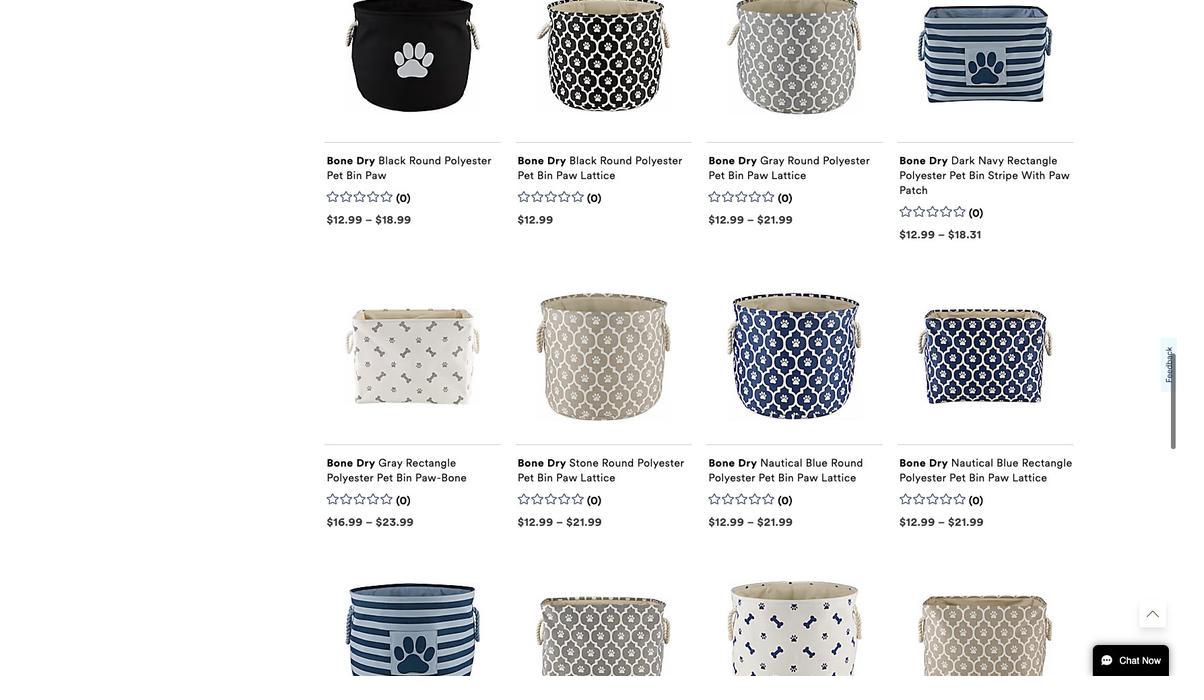Task type: locate. For each thing, give the bounding box(es) containing it.
gray rectangle polyester pet bin paw-bone
[[327, 456, 467, 484]]

black inside 'black round polyester pet bin paw'
[[379, 154, 406, 167]]

0 reviews element for nautical blue round polyester pet bin paw lattice
[[778, 494, 793, 508]]

paw inside black round polyester pet bin paw lattice
[[556, 169, 577, 182]]

from $12.99 up to $21.99 element for nautical blue rectangle polyester pet bin paw lattice
[[899, 516, 984, 528]]

bone
[[327, 154, 353, 167], [518, 154, 544, 167], [709, 154, 735, 167], [899, 154, 926, 167], [327, 456, 353, 469], [518, 456, 544, 469], [709, 456, 735, 469], [899, 456, 926, 469], [441, 471, 467, 484]]

lattice inside nautical blue rectangle polyester pet bin paw lattice
[[1012, 471, 1047, 484]]

black for black round polyester pet bin paw lattice
[[569, 154, 597, 167]]

blue inside nautical blue round polyester pet bin paw lattice
[[806, 456, 828, 469]]

1 horizontal spatial nautical
[[951, 456, 994, 469]]

$16.99 – $23.99
[[327, 516, 414, 528]]

bin inside nautical blue rectangle polyester pet bin paw lattice
[[969, 471, 985, 484]]

bin inside nautical blue round polyester pet bin paw lattice
[[778, 471, 794, 484]]

$21.99 for nautical blue round polyester pet bin paw lattice
[[757, 516, 793, 528]]

from $12.99 up to $18.99 element
[[327, 213, 411, 226]]

pet inside gray round polyester pet bin paw lattice
[[709, 169, 725, 182]]

polyester inside dark navy rectangle polyester pet bin stripe with paw patch
[[899, 169, 946, 182]]

polyester inside stone round polyester pet bin paw lattice
[[637, 456, 684, 469]]

0 horizontal spatial black
[[379, 154, 406, 167]]

round for stone round polyester pet bin paw lattice
[[602, 456, 634, 469]]

pet
[[327, 169, 343, 182], [518, 169, 534, 182], [709, 169, 725, 182], [949, 169, 966, 182], [377, 471, 393, 484], [518, 471, 534, 484], [759, 471, 775, 484], [949, 471, 966, 484]]

lattice
[[580, 169, 616, 182], [771, 169, 807, 182], [580, 471, 616, 484], [821, 471, 856, 484], [1012, 471, 1047, 484]]

bin inside 'black round polyester pet bin paw'
[[346, 169, 362, 182]]

lattice inside stone round polyester pet bin paw lattice
[[580, 471, 616, 484]]

gray for round
[[760, 154, 784, 167]]

2 black from the left
[[569, 154, 597, 167]]

scroll to top image
[[1147, 608, 1159, 620]]

(0) for black round polyester pet bin paw
[[396, 192, 411, 205]]

0 reviews element
[[396, 192, 411, 206], [587, 192, 602, 206], [778, 192, 793, 206], [969, 207, 984, 221], [396, 494, 411, 508], [587, 494, 602, 508], [778, 494, 793, 508], [969, 494, 984, 508]]

0 reviews element for stone round polyester pet bin paw lattice
[[587, 494, 602, 508]]

(0) for gray rectangle polyester pet bin paw-bone
[[396, 494, 411, 507]]

(0) up $18.99
[[396, 192, 411, 205]]

0 reviews element up $18.31
[[969, 207, 984, 221]]

black inside black round polyester pet bin paw lattice
[[569, 154, 597, 167]]

0 horizontal spatial gray
[[379, 456, 403, 469]]

(0) up $18.31
[[969, 207, 984, 219]]

bin
[[346, 169, 362, 182], [537, 169, 553, 182], [728, 169, 744, 182], [969, 169, 985, 182], [396, 471, 412, 484], [537, 471, 553, 484], [778, 471, 794, 484], [969, 471, 985, 484]]

bone for gray rectangle polyester pet bin paw-bone
[[327, 456, 353, 469]]

0 reviews element up $18.99
[[396, 192, 411, 206]]

0 reviews element down nautical blue round polyester pet bin paw lattice at the right bottom
[[778, 494, 793, 508]]

blue
[[806, 456, 828, 469], [997, 456, 1019, 469]]

1 horizontal spatial blue
[[997, 456, 1019, 469]]

bone dry for black round polyester pet bin paw
[[327, 154, 375, 167]]

bone dry for gray round polyester pet bin paw lattice
[[709, 154, 757, 167]]

(0)
[[396, 192, 411, 205], [587, 192, 602, 205], [778, 192, 793, 205], [969, 207, 984, 219], [396, 494, 411, 507], [587, 494, 602, 507], [778, 494, 793, 507], [969, 494, 984, 507]]

(0) down black round polyester pet bin paw lattice
[[587, 192, 602, 205]]

(0) up $23.99
[[396, 494, 411, 507]]

blue for round
[[806, 456, 828, 469]]

bone for gray round polyester pet bin paw lattice
[[709, 154, 735, 167]]

bone dry for black round polyester pet bin paw lattice
[[518, 154, 566, 167]]

black round polyester pet bin paw
[[327, 154, 491, 182]]

pet inside stone round polyester pet bin paw lattice
[[518, 471, 534, 484]]

$21.99 down stone round polyester pet bin paw lattice
[[566, 516, 602, 528]]

(0) down gray round polyester pet bin paw lattice
[[778, 192, 793, 205]]

bin inside stone round polyester pet bin paw lattice
[[537, 471, 553, 484]]

$12.99
[[327, 213, 362, 226], [518, 213, 553, 226], [709, 213, 744, 226], [899, 228, 935, 241], [518, 516, 553, 528], [709, 516, 744, 528], [899, 516, 935, 528]]

0 horizontal spatial nautical
[[760, 456, 803, 469]]

bin inside black round polyester pet bin paw lattice
[[537, 169, 553, 182]]

0 reviews element up $23.99
[[396, 494, 411, 508]]

–
[[365, 213, 373, 226], [747, 213, 754, 226], [938, 228, 945, 241], [366, 516, 373, 528], [556, 516, 564, 528], [747, 516, 754, 528], [938, 516, 945, 528]]

– for gray rectangle polyester pet bin paw-bone
[[366, 516, 373, 528]]

nautical
[[760, 456, 803, 469], [951, 456, 994, 469]]

polyester inside gray round polyester pet bin paw lattice
[[823, 154, 870, 167]]

round inside stone round polyester pet bin paw lattice
[[602, 456, 634, 469]]

lattice inside nautical blue round polyester pet bin paw lattice
[[821, 471, 856, 484]]

nautical blue rectangle polyester pet bin paw lattice
[[899, 456, 1072, 484]]

$12.99 for nautical blue rectangle polyester pet bin paw lattice
[[899, 516, 935, 528]]

$12.99 – $18.99
[[327, 213, 411, 226]]

$21.99 down nautical blue rectangle polyester pet bin paw lattice at the bottom right
[[948, 516, 984, 528]]

1 horizontal spatial gray
[[760, 154, 784, 167]]

paw inside gray round polyester pet bin paw lattice
[[747, 169, 768, 182]]

paw
[[365, 169, 387, 182], [556, 169, 577, 182], [747, 169, 768, 182], [1049, 169, 1070, 182], [556, 471, 577, 484], [797, 471, 818, 484], [988, 471, 1009, 484]]

from $12.99 up to $18.31 element
[[899, 228, 981, 241]]

from $12.99 up to $21.99 element for nautical blue round polyester pet bin paw lattice
[[709, 516, 793, 528]]

$21.99 down gray round polyester pet bin paw lattice
[[757, 213, 793, 226]]

bone for black round polyester pet bin paw lattice
[[518, 154, 544, 167]]

0 vertical spatial gray
[[760, 154, 784, 167]]

pet inside nautical blue rectangle polyester pet bin paw lattice
[[949, 471, 966, 484]]

rectangle
[[1007, 154, 1058, 167], [406, 456, 456, 469], [1022, 456, 1072, 469]]

from $12.99 up to $21.99 element for gray round polyester pet bin paw lattice
[[709, 213, 793, 226]]

rectangle inside dark navy rectangle polyester pet bin stripe with paw patch
[[1007, 154, 1058, 167]]

0 reviews element down gray round polyester pet bin paw lattice
[[778, 192, 793, 206]]

bone dry
[[327, 154, 375, 167], [518, 154, 566, 167], [709, 154, 757, 167], [899, 154, 948, 167], [327, 456, 375, 469], [518, 456, 566, 469], [709, 456, 757, 469], [899, 456, 948, 469]]

nautical inside nautical blue rectangle polyester pet bin paw lattice
[[951, 456, 994, 469]]

rectangle inside nautical blue rectangle polyester pet bin paw lattice
[[1022, 456, 1072, 469]]

lattice inside black round polyester pet bin paw lattice
[[580, 169, 616, 182]]

0 reviews element down nautical blue rectangle polyester pet bin paw lattice at the bottom right
[[969, 494, 984, 508]]

(0) for dark navy rectangle polyester pet bin stripe with paw patch
[[969, 207, 984, 219]]

(0) for nautical blue round polyester pet bin paw lattice
[[778, 494, 793, 507]]

patch
[[899, 184, 928, 196]]

0 horizontal spatial blue
[[806, 456, 828, 469]]

bone dry for stone round polyester pet bin paw lattice
[[518, 456, 566, 469]]

$12.99 – $21.99 for nautical blue rectangle polyester pet bin paw lattice
[[899, 516, 984, 528]]

lattice inside gray round polyester pet bin paw lattice
[[771, 169, 807, 182]]

nautical for round
[[760, 456, 803, 469]]

gray round polyester pet bin paw lattice
[[709, 154, 870, 182]]

gray for rectangle
[[379, 456, 403, 469]]

blue for rectangle
[[997, 456, 1019, 469]]

0 reviews element for gray round polyester pet bin paw lattice
[[778, 192, 793, 206]]

round for black round polyester pet bin paw
[[409, 154, 441, 167]]

1 black from the left
[[379, 154, 406, 167]]

$12.99 – $21.99 for gray round polyester pet bin paw lattice
[[709, 213, 793, 226]]

(0) down nautical blue round polyester pet bin paw lattice at the right bottom
[[778, 494, 793, 507]]

gray inside "gray rectangle polyester pet bin paw-bone"
[[379, 456, 403, 469]]

(0) for nautical blue rectangle polyester pet bin paw lattice
[[969, 494, 984, 507]]

$21.99 down nautical blue round polyester pet bin paw lattice at the right bottom
[[757, 516, 793, 528]]

1 horizontal spatial black
[[569, 154, 597, 167]]

polyester
[[445, 154, 491, 167], [635, 154, 682, 167], [823, 154, 870, 167], [899, 169, 946, 182], [637, 456, 684, 469], [327, 471, 374, 484], [709, 471, 755, 484], [899, 471, 946, 484]]

round for gray round polyester pet bin paw lattice
[[788, 154, 820, 167]]

1 nautical from the left
[[760, 456, 803, 469]]

dark navy rectangle polyester pet bin stripe with paw patch
[[899, 154, 1070, 196]]

rectangle inside "gray rectangle polyester pet bin paw-bone"
[[406, 456, 456, 469]]

polyester inside black round polyester pet bin paw lattice
[[635, 154, 682, 167]]

dry
[[356, 154, 375, 167], [547, 154, 566, 167], [738, 154, 757, 167], [929, 154, 948, 167], [356, 456, 375, 469], [547, 456, 566, 469], [738, 456, 757, 469], [929, 456, 948, 469]]

$18.31
[[948, 228, 981, 241]]

$12.99 for nautical blue round polyester pet bin paw lattice
[[709, 516, 744, 528]]

– for nautical blue rectangle polyester pet bin paw lattice
[[938, 516, 945, 528]]

2 blue from the left
[[997, 456, 1019, 469]]

gray inside gray round polyester pet bin paw lattice
[[760, 154, 784, 167]]

dry for nautical blue rectangle polyester pet bin paw lattice
[[929, 456, 948, 469]]

pet inside black round polyester pet bin paw lattice
[[518, 169, 534, 182]]

0 reviews element down stone round polyester pet bin paw lattice
[[587, 494, 602, 508]]

round inside black round polyester pet bin paw lattice
[[600, 154, 632, 167]]

paw inside 'black round polyester pet bin paw'
[[365, 169, 387, 182]]

round
[[409, 154, 441, 167], [600, 154, 632, 167], [788, 154, 820, 167], [602, 456, 634, 469], [831, 456, 863, 469]]

bone for nautical blue round polyester pet bin paw lattice
[[709, 456, 735, 469]]

$12.99 – $21.99
[[709, 213, 793, 226], [518, 516, 602, 528], [709, 516, 793, 528], [899, 516, 984, 528]]

paw inside stone round polyester pet bin paw lattice
[[556, 471, 577, 484]]

– for nautical blue round polyester pet bin paw lattice
[[747, 516, 754, 528]]

round for black round polyester pet bin paw lattice
[[600, 154, 632, 167]]

nautical inside nautical blue round polyester pet bin paw lattice
[[760, 456, 803, 469]]

$21.99
[[757, 213, 793, 226], [566, 516, 602, 528], [757, 516, 793, 528], [948, 516, 984, 528]]

round inside gray round polyester pet bin paw lattice
[[788, 154, 820, 167]]

bone for dark navy rectangle polyester pet bin stripe with paw patch
[[899, 154, 926, 167]]

pet inside nautical blue round polyester pet bin paw lattice
[[759, 471, 775, 484]]

navy
[[978, 154, 1004, 167]]

1 vertical spatial gray
[[379, 456, 403, 469]]

(0) for black round polyester pet bin paw lattice
[[587, 192, 602, 205]]

0 reviews element down black round polyester pet bin paw lattice
[[587, 192, 602, 206]]

gray
[[760, 154, 784, 167], [379, 456, 403, 469]]

pet inside "gray rectangle polyester pet bin paw-bone"
[[377, 471, 393, 484]]

(0) down stone round polyester pet bin paw lattice
[[587, 494, 602, 507]]

round inside 'black round polyester pet bin paw'
[[409, 154, 441, 167]]

2 nautical from the left
[[951, 456, 994, 469]]

(0) down nautical blue rectangle polyester pet bin paw lattice at the bottom right
[[969, 494, 984, 507]]

blue inside nautical blue rectangle polyester pet bin paw lattice
[[997, 456, 1019, 469]]

1 blue from the left
[[806, 456, 828, 469]]

from $12.99 up to $21.99 element
[[709, 213, 793, 226], [518, 516, 602, 528], [709, 516, 793, 528], [899, 516, 984, 528]]

bone dry for nautical blue rectangle polyester pet bin paw lattice
[[899, 456, 948, 469]]

black
[[379, 154, 406, 167], [569, 154, 597, 167]]

polyester inside 'black round polyester pet bin paw'
[[445, 154, 491, 167]]



Task type: vqa. For each thing, say whether or not it's contained in the screenshot.


Task type: describe. For each thing, give the bounding box(es) containing it.
bone inside "gray rectangle polyester pet bin paw-bone"
[[441, 471, 467, 484]]

bone dry for dark navy rectangle polyester pet bin stripe with paw patch
[[899, 154, 948, 167]]

$12.99 for gray round polyester pet bin paw lattice
[[709, 213, 744, 226]]

bin inside gray round polyester pet bin paw lattice
[[728, 169, 744, 182]]

bone for black round polyester pet bin paw
[[327, 154, 353, 167]]

$21.99 for gray round polyester pet bin paw lattice
[[757, 213, 793, 226]]

dry for black round polyester pet bin paw lattice
[[547, 154, 566, 167]]

polyester inside nautical blue round polyester pet bin paw lattice
[[709, 471, 755, 484]]

dry for stone round polyester pet bin paw lattice
[[547, 456, 566, 469]]

stone round polyester pet bin paw lattice
[[518, 456, 684, 484]]

black round polyester pet bin paw lattice
[[518, 154, 682, 182]]

paw-
[[415, 471, 441, 484]]

$18.99
[[375, 213, 411, 226]]

bin inside "gray rectangle polyester pet bin paw-bone"
[[396, 471, 412, 484]]

dry for gray rectangle polyester pet bin paw-bone
[[356, 456, 375, 469]]

0 reviews element for dark navy rectangle polyester pet bin stripe with paw patch
[[969, 207, 984, 221]]

paw inside nautical blue rectangle polyester pet bin paw lattice
[[988, 471, 1009, 484]]

round inside nautical blue round polyester pet bin paw lattice
[[831, 456, 863, 469]]

bone for stone round polyester pet bin paw lattice
[[518, 456, 544, 469]]

0 reviews element for gray rectangle polyester pet bin paw-bone
[[396, 494, 411, 508]]

pet inside dark navy rectangle polyester pet bin stripe with paw patch
[[949, 169, 966, 182]]

– for dark navy rectangle polyester pet bin stripe with paw patch
[[938, 228, 945, 241]]

styled arrow button link
[[1139, 601, 1166, 628]]

stone
[[569, 456, 599, 469]]

lattice for black
[[580, 169, 616, 182]]

(0) for gray round polyester pet bin paw lattice
[[778, 192, 793, 205]]

dry for gray round polyester pet bin paw lattice
[[738, 154, 757, 167]]

dry for nautical blue round polyester pet bin paw lattice
[[738, 456, 757, 469]]

pet inside 'black round polyester pet bin paw'
[[327, 169, 343, 182]]

dark
[[951, 154, 975, 167]]

from $16.99 up to $23.99 element
[[327, 516, 414, 528]]

polyester inside "gray rectangle polyester pet bin paw-bone"
[[327, 471, 374, 484]]

paw inside dark navy rectangle polyester pet bin stripe with paw patch
[[1049, 169, 1070, 182]]

$21.99 for stone round polyester pet bin paw lattice
[[566, 516, 602, 528]]

$12.99 – $21.99 for nautical blue round polyester pet bin paw lattice
[[709, 516, 793, 528]]

$12.99 – $21.99 for stone round polyester pet bin paw lattice
[[518, 516, 602, 528]]

(0) for stone round polyester pet bin paw lattice
[[587, 494, 602, 507]]

$23.99
[[376, 516, 414, 528]]

rectangle for dark navy rectangle polyester pet bin stripe with paw patch
[[1007, 154, 1058, 167]]

0 reviews element for black round polyester pet bin paw
[[396, 192, 411, 206]]

$21.99 for nautical blue rectangle polyester pet bin paw lattice
[[948, 516, 984, 528]]

bone dry for nautical blue round polyester pet bin paw lattice
[[709, 456, 757, 469]]

stripe
[[988, 169, 1018, 182]]

0 reviews element for black round polyester pet bin paw lattice
[[587, 192, 602, 206]]

paw inside nautical blue round polyester pet bin paw lattice
[[797, 471, 818, 484]]

bone dry for gray rectangle polyester pet bin paw-bone
[[327, 456, 375, 469]]

polyester inside nautical blue rectangle polyester pet bin paw lattice
[[899, 471, 946, 484]]

with
[[1021, 169, 1046, 182]]

$12.99 – $18.31
[[899, 228, 981, 241]]

dry for black round polyester pet bin paw
[[356, 154, 375, 167]]

lattice for stone
[[580, 471, 616, 484]]

bin inside dark navy rectangle polyester pet bin stripe with paw patch
[[969, 169, 985, 182]]

nautical for rectangle
[[951, 456, 994, 469]]

– for black round polyester pet bin paw
[[365, 213, 373, 226]]

– for stone round polyester pet bin paw lattice
[[556, 516, 564, 528]]

$16.99
[[327, 516, 363, 528]]

$12.99 for stone round polyester pet bin paw lattice
[[518, 516, 553, 528]]

$12.99 for black round polyester pet bin paw
[[327, 213, 362, 226]]

0 reviews element for nautical blue rectangle polyester pet bin paw lattice
[[969, 494, 984, 508]]

black for black round polyester pet bin paw
[[379, 154, 406, 167]]

rectangle for nautical blue rectangle polyester pet bin paw lattice
[[1022, 456, 1072, 469]]

$12.99 for dark navy rectangle polyester pet bin stripe with paw patch
[[899, 228, 935, 241]]

bone for nautical blue rectangle polyester pet bin paw lattice
[[899, 456, 926, 469]]

lattice for gray
[[771, 169, 807, 182]]

from $12.99 up to $21.99 element for stone round polyester pet bin paw lattice
[[518, 516, 602, 528]]

dry for dark navy rectangle polyester pet bin stripe with paw patch
[[929, 154, 948, 167]]

– for gray round polyester pet bin paw lattice
[[747, 213, 754, 226]]

nautical blue round polyester pet bin paw lattice
[[709, 456, 863, 484]]



